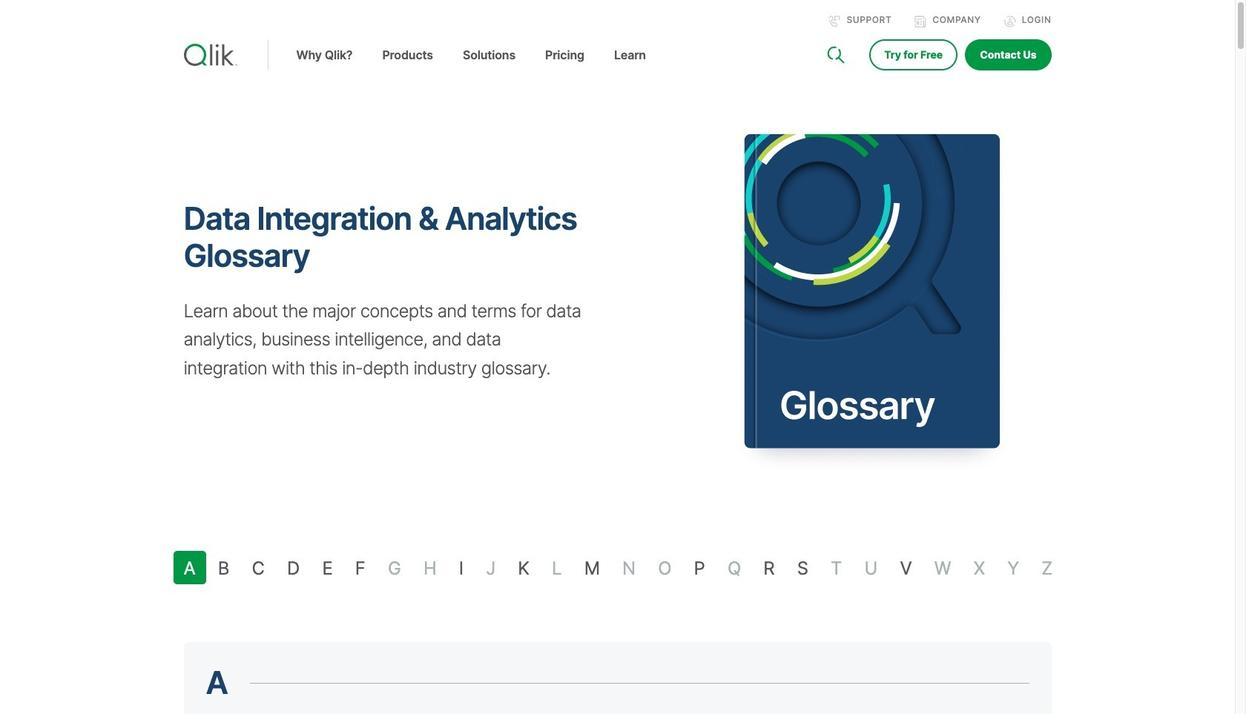 Task type: locate. For each thing, give the bounding box(es) containing it.
qlik image
[[184, 44, 237, 66]]

support image
[[829, 16, 841, 27]]

login image
[[1004, 16, 1016, 27]]



Task type: describe. For each thing, give the bounding box(es) containing it.
data integration & analytics glossary - hero image image
[[629, 88, 1151, 496]]

company image
[[915, 16, 927, 27]]



Task type: vqa. For each thing, say whether or not it's contained in the screenshot.
APPLICATION
no



